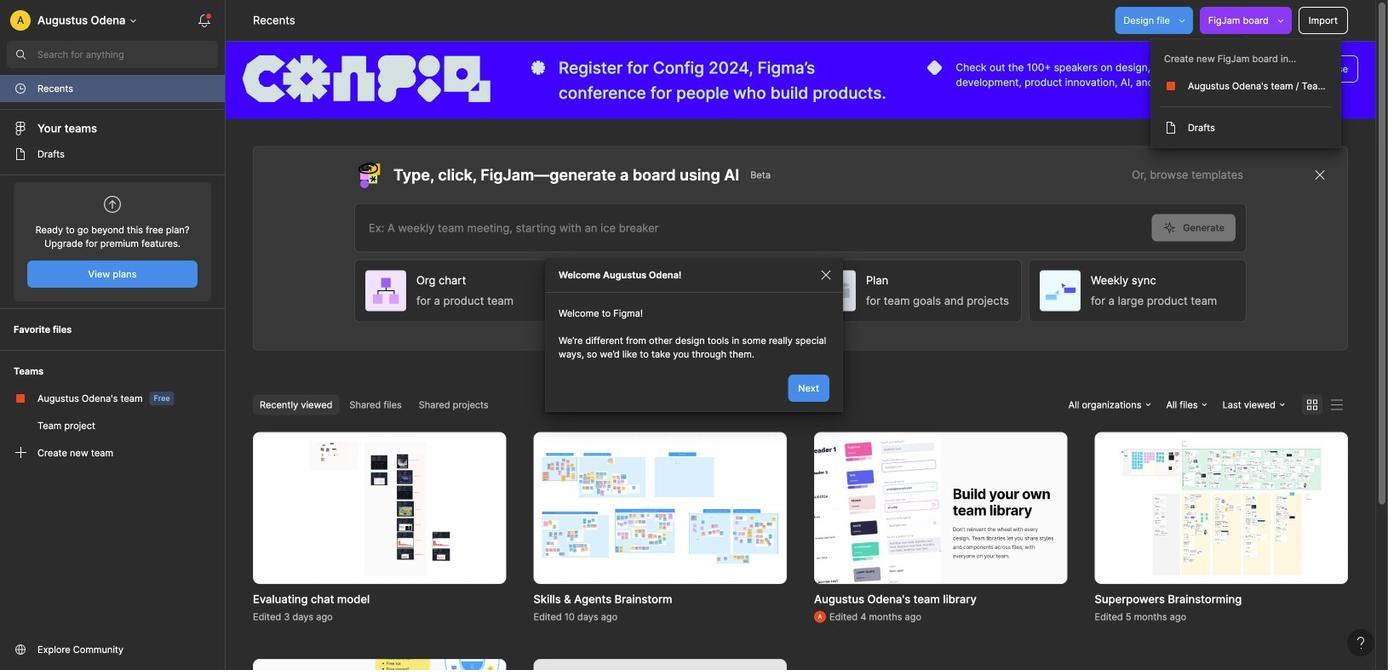 Task type: describe. For each thing, give the bounding box(es) containing it.
team project list checkbox item
[[1151, 45, 1342, 141]]

Ex: A weekly team meeting, starting with an ice breaker field
[[355, 204, 1152, 252]]

recent 16 image
[[14, 82, 27, 95]]

page 16 image
[[14, 147, 27, 161]]

search 32 image
[[7, 41, 34, 68]]

community 16 image
[[14, 643, 27, 657]]



Task type: vqa. For each thing, say whether or not it's contained in the screenshot.
file thumbnail
yes



Task type: locate. For each thing, give the bounding box(es) containing it.
page 16 image
[[1165, 121, 1178, 135]]

file thumbnail image
[[814, 432, 1068, 584], [309, 441, 450, 576], [1122, 441, 1322, 576], [542, 453, 779, 564]]

bell 32 image
[[191, 7, 218, 34]]

Search for anything text field
[[37, 48, 218, 61]]



